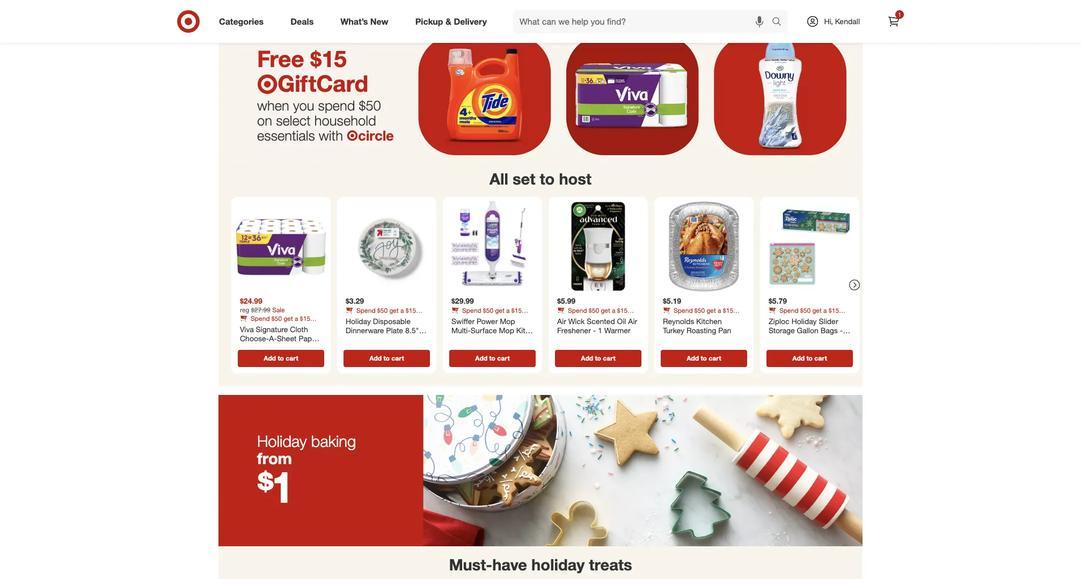 Task type: describe. For each thing, give the bounding box(es) containing it.
1 link
[[882, 10, 906, 33]]

must-have holiday treats
[[449, 555, 632, 575]]

all
[[490, 169, 509, 188]]

delivery
[[454, 16, 487, 27]]

to for reynolds kitchen turkey roasting pan
[[701, 354, 707, 362]]

when you spend $50 on select household essentials with
[[257, 97, 381, 144]]

freshener
[[558, 326, 591, 335]]

free $15 ◎ giftcard
[[257, 45, 369, 97]]

holiday baking from
[[257, 432, 356, 469]]

carousel region containing all set to host
[[219, 161, 863, 395]]

12
[[270, 344, 278, 353]]

turkey
[[663, 326, 685, 335]]

What can we help you find? suggestions appear below search field
[[513, 10, 775, 33]]

0 vertical spatial 1
[[899, 11, 902, 18]]

add for -
[[264, 354, 276, 362]]

$29.99
[[452, 297, 474, 306]]

circle
[[358, 127, 394, 144]]

giftcard
[[278, 70, 369, 97]]

add to cart for -
[[264, 354, 298, 362]]

pickup & delivery link
[[406, 10, 501, 33]]

have
[[493, 555, 527, 575]]

- inside air wick scented oil air freshener - 1 warmer
[[593, 326, 596, 335]]

household
[[315, 112, 376, 129]]

set
[[513, 169, 536, 188]]

from
[[257, 449, 292, 469]]

essentials
[[257, 127, 315, 144]]

reynolds kitchen turkey roasting pan image
[[659, 201, 750, 292]]

kit
[[517, 326, 526, 335]]

add for floor
[[476, 354, 488, 362]]

spend
[[318, 97, 355, 114]]

with
[[319, 127, 343, 144]]

carousel region containing must-have holiday treats
[[219, 547, 863, 580]]

◎
[[257, 73, 278, 95]]

6 add to cart from the left
[[793, 354, 827, 362]]

reynolds kitchen turkey roasting pan
[[663, 317, 732, 335]]

plate
[[386, 326, 403, 335]]

wick
[[569, 317, 585, 326]]

all set to host
[[490, 169, 592, 188]]

hi, kendall
[[825, 17, 860, 26]]

$24.99
[[240, 297, 263, 306]]

power
[[477, 317, 498, 326]]

triple
[[280, 344, 298, 353]]

add to cart for floor
[[476, 354, 510, 362]]

surface
[[471, 326, 497, 335]]

holiday for holiday disposable dinnerware plate 8.5" - joy - 40ct - up & up™
[[346, 317, 371, 326]]

ziploc
[[769, 317, 790, 326]]

signature
[[256, 325, 288, 334]]

5 add from the left
[[687, 354, 699, 362]]

roasting
[[687, 326, 717, 335]]

8.5"
[[405, 326, 419, 335]]

select
[[276, 112, 311, 129]]

swiffer
[[452, 317, 475, 326]]

search button
[[767, 10, 793, 35]]

holiday
[[532, 555, 585, 575]]

6 cart from the left
[[815, 354, 827, 362]]

deals
[[291, 16, 314, 27]]

add to cart button for floor
[[450, 350, 536, 367]]

$5.79
[[769, 297, 787, 306]]

holiday disposable dinnerware plate 8.5" - joy - 40ct - up & up™ image
[[342, 201, 432, 292]]

- right joy
[[360, 335, 363, 345]]

1 air from the left
[[558, 317, 567, 326]]

cart for 40ct
[[392, 354, 404, 362]]

pan
[[719, 326, 732, 335]]

reynolds
[[663, 317, 695, 326]]

baking
[[311, 432, 356, 451]]

$3.29
[[346, 297, 364, 306]]

air wick scented oil air freshener - 1 warmer
[[558, 317, 638, 335]]

$1
[[257, 461, 294, 513]]

add for 40ct
[[370, 354, 382, 362]]

floor
[[463, 335, 480, 345]]

1 horizontal spatial &
[[446, 16, 452, 27]]

add for warmer
[[581, 354, 594, 362]]

swiffer power mop multi-surface mop kit for floor cleaning
[[452, 317, 526, 345]]

treats
[[589, 555, 632, 575]]

viva signature cloth choose-a-sheet paper towels - 12 triple rolls
[[240, 325, 319, 353]]

for
[[452, 335, 461, 345]]

storage
[[769, 326, 795, 335]]

up™
[[404, 335, 417, 345]]

disposable
[[373, 317, 411, 326]]

host
[[559, 169, 592, 188]]



Task type: vqa. For each thing, say whether or not it's contained in the screenshot.
Eggland's Best Grade A Large Eggs - 12ct link
no



Task type: locate. For each thing, give the bounding box(es) containing it.
add to cart button down sheet
[[238, 350, 324, 367]]

- down scented
[[593, 326, 596, 335]]

- inside ziploc holiday slider storage gallon bags - 12ct
[[840, 326, 843, 335]]

paper
[[299, 334, 319, 343]]

0 horizontal spatial air
[[558, 317, 567, 326]]

categories link
[[210, 10, 277, 33]]

cloth
[[290, 325, 308, 334]]

1 down scented
[[598, 326, 603, 335]]

add to cart down up
[[370, 354, 404, 362]]

what's new link
[[332, 10, 402, 33]]

mop up cleaning
[[499, 326, 515, 335]]

new
[[371, 16, 389, 27]]

4 cart from the left
[[603, 354, 616, 362]]

viva signature cloth choose-a-sheet paper towels - 12 triple rolls image
[[236, 201, 327, 292]]

add to cart down cleaning
[[476, 354, 510, 362]]

1 vertical spatial &
[[397, 335, 402, 345]]

3 add to cart from the left
[[476, 354, 510, 362]]

air right oil
[[629, 317, 638, 326]]

to down up
[[384, 354, 390, 362]]

¬ circle
[[347, 127, 394, 144]]

hi,
[[825, 17, 833, 26]]

oil
[[617, 317, 627, 326]]

ziploc holiday slider storage gallon bags - 12ct
[[769, 317, 843, 345]]

to right set
[[540, 169, 555, 188]]

& inside holiday disposable dinnerware plate 8.5" - joy - 40ct - up & up™
[[397, 335, 402, 345]]

add down ziploc holiday slider storage gallon bags - 12ct
[[793, 354, 805, 362]]

1 inside air wick scented oil air freshener - 1 warmer
[[598, 326, 603, 335]]

when
[[257, 97, 289, 114]]

0 horizontal spatial holiday
[[257, 432, 307, 451]]

add down floor
[[476, 354, 488, 362]]

1 add to cart button from the left
[[238, 350, 324, 367]]

add to cart button down air wick scented oil air freshener - 1 warmer
[[555, 350, 642, 367]]

gallon
[[797, 326, 819, 335]]

air
[[558, 317, 567, 326], [629, 317, 638, 326]]

add to cart
[[264, 354, 298, 362], [370, 354, 404, 362], [476, 354, 510, 362], [581, 354, 616, 362], [687, 354, 722, 362], [793, 354, 827, 362]]

holiday up dinnerware
[[346, 317, 371, 326]]

to for swiffer power mop multi-surface mop kit for floor cleaning
[[490, 354, 496, 362]]

& right pickup
[[446, 16, 452, 27]]

3 cart from the left
[[497, 354, 510, 362]]

sale
[[272, 306, 285, 314]]

cart down the bags
[[815, 354, 827, 362]]

mop
[[500, 317, 515, 326], [499, 326, 515, 335]]

6 add from the left
[[793, 354, 805, 362]]

2 cart from the left
[[392, 354, 404, 362]]

air left wick
[[558, 317, 567, 326]]

mop right power
[[500, 317, 515, 326]]

categories
[[219, 16, 264, 27]]

12ct
[[769, 335, 784, 345]]

on
[[257, 112, 272, 129]]

joy
[[346, 335, 358, 345]]

0 vertical spatial carousel region
[[219, 161, 863, 395]]

1 vertical spatial carousel region
[[219, 547, 863, 580]]

0 vertical spatial mop
[[500, 317, 515, 326]]

5 add to cart from the left
[[687, 354, 722, 362]]

$24.99 reg $27.99 sale
[[240, 297, 285, 314]]

add to cart for warmer
[[581, 354, 616, 362]]

add to cart down roasting at right bottom
[[687, 354, 722, 362]]

pickup
[[416, 16, 443, 27]]

0 horizontal spatial &
[[397, 335, 402, 345]]

holiday for holiday baking from
[[257, 432, 307, 451]]

holiday inside holiday disposable dinnerware plate 8.5" - joy - 40ct - up & up™
[[346, 317, 371, 326]]

viva
[[240, 325, 254, 334]]

1 right 'kendall'
[[899, 11, 902, 18]]

-
[[421, 326, 424, 335], [593, 326, 596, 335], [840, 326, 843, 335], [360, 335, 363, 345], [382, 335, 385, 345], [265, 344, 268, 353]]

must-
[[449, 555, 493, 575]]

add to cart button for warmer
[[555, 350, 642, 367]]

- left 12
[[265, 344, 268, 353]]

cart down up
[[392, 354, 404, 362]]

2 carousel region from the top
[[219, 547, 863, 580]]

ziploc holiday slider storage gallon bags - 12ct image
[[765, 201, 856, 292]]

add to cart button
[[238, 350, 324, 367], [344, 350, 430, 367], [450, 350, 536, 367], [555, 350, 642, 367], [661, 350, 748, 367], [767, 350, 853, 367]]

to for air wick scented oil air freshener - 1 warmer
[[595, 354, 602, 362]]

4 add to cart button from the left
[[555, 350, 642, 367]]

3 add to cart button from the left
[[450, 350, 536, 367]]

kitchen
[[697, 317, 722, 326]]

add to cart button down up
[[344, 350, 430, 367]]

5 cart from the left
[[709, 354, 722, 362]]

to
[[540, 169, 555, 188], [278, 354, 284, 362], [384, 354, 390, 362], [490, 354, 496, 362], [595, 354, 602, 362], [701, 354, 707, 362], [807, 354, 813, 362]]

0 horizontal spatial 1
[[598, 326, 603, 335]]

1 cart from the left
[[286, 354, 298, 362]]

$50
[[359, 97, 381, 114]]

1 vertical spatial mop
[[499, 326, 515, 335]]

towels
[[240, 344, 263, 353]]

scented
[[587, 317, 615, 326]]

1 carousel region from the top
[[219, 161, 863, 395]]

search
[[767, 17, 793, 28]]

&
[[446, 16, 452, 27], [397, 335, 402, 345]]

1 add from the left
[[264, 354, 276, 362]]

add to cart button for -
[[238, 350, 324, 367]]

add down 40ct
[[370, 354, 382, 362]]

cart for floor
[[497, 354, 510, 362]]

rolls
[[300, 344, 317, 353]]

you
[[293, 97, 314, 114]]

6 add to cart button from the left
[[767, 350, 853, 367]]

kendall
[[836, 17, 860, 26]]

2 add from the left
[[370, 354, 382, 362]]

add to cart down 12
[[264, 354, 298, 362]]

cart down triple
[[286, 354, 298, 362]]

add to cart down gallon
[[793, 354, 827, 362]]

bags
[[821, 326, 838, 335]]

what's
[[341, 16, 368, 27]]

$5.19
[[663, 297, 682, 306]]

cart down warmer at right bottom
[[603, 354, 616, 362]]

add to cart button down gallon
[[767, 350, 853, 367]]

free
[[257, 45, 304, 73]]

cart down pan
[[709, 354, 722, 362]]

add down freshener
[[581, 354, 594, 362]]

to down cleaning
[[490, 354, 496, 362]]

swiffer power mop multi-surface mop kit for floor cleaning image
[[447, 201, 538, 292]]

add
[[264, 354, 276, 362], [370, 354, 382, 362], [476, 354, 488, 362], [581, 354, 594, 362], [687, 354, 699, 362], [793, 354, 805, 362]]

$15
[[311, 45, 347, 73]]

deals link
[[282, 10, 327, 33]]

multi-
[[452, 326, 471, 335]]

2 horizontal spatial holiday
[[792, 317, 817, 326]]

1 horizontal spatial air
[[629, 317, 638, 326]]

what's new
[[341, 16, 389, 27]]

add to cart button down cleaning
[[450, 350, 536, 367]]

add down 12
[[264, 354, 276, 362]]

$27.99
[[251, 306, 271, 314]]

add to cart for 40ct
[[370, 354, 404, 362]]

3 add from the left
[[476, 354, 488, 362]]

reg
[[240, 306, 249, 314]]

2 add to cart from the left
[[370, 354, 404, 362]]

pickup & delivery
[[416, 16, 487, 27]]

40ct
[[365, 335, 379, 345]]

to down air wick scented oil air freshener - 1 warmer
[[595, 354, 602, 362]]

to for holiday disposable dinnerware plate 8.5" - joy - 40ct - up & up™
[[384, 354, 390, 362]]

cart down cleaning
[[497, 354, 510, 362]]

1 horizontal spatial holiday
[[346, 317, 371, 326]]

1 vertical spatial 1
[[598, 326, 603, 335]]

- right 8.5"
[[421, 326, 424, 335]]

- left up
[[382, 335, 385, 345]]

add to cart button down roasting at right bottom
[[661, 350, 748, 367]]

dinnerware
[[346, 326, 384, 335]]

add down roasting at right bottom
[[687, 354, 699, 362]]

to for viva signature cloth choose-a-sheet paper towels - 12 triple rolls
[[278, 354, 284, 362]]

to down 12
[[278, 354, 284, 362]]

slider
[[819, 317, 839, 326]]

1 add to cart from the left
[[264, 354, 298, 362]]

2 add to cart button from the left
[[344, 350, 430, 367]]

- inside viva signature cloth choose-a-sheet paper towels - 12 triple rolls
[[265, 344, 268, 353]]

to down roasting at right bottom
[[701, 354, 707, 362]]

1
[[899, 11, 902, 18], [598, 326, 603, 335]]

4 add to cart from the left
[[581, 354, 616, 362]]

holiday disposable dinnerware plate 8.5" - joy - 40ct - up & up™
[[346, 317, 424, 345]]

warmer
[[605, 326, 631, 335]]

$5.99
[[558, 297, 576, 306]]

choose-
[[240, 334, 269, 343]]

2 air from the left
[[629, 317, 638, 326]]

up
[[387, 335, 395, 345]]

& right up
[[397, 335, 402, 345]]

5 add to cart button from the left
[[661, 350, 748, 367]]

holiday inside holiday baking from
[[257, 432, 307, 451]]

holiday up $1
[[257, 432, 307, 451]]

0 vertical spatial &
[[446, 16, 452, 27]]

air wick scented oil air freshener - 1 warmer image
[[553, 201, 644, 292]]

cart for -
[[286, 354, 298, 362]]

¬
[[347, 127, 358, 144]]

carousel region
[[219, 161, 863, 395], [219, 547, 863, 580]]

sheet
[[277, 334, 297, 343]]

holiday up gallon
[[792, 317, 817, 326]]

cart for warmer
[[603, 354, 616, 362]]

a-
[[269, 334, 277, 343]]

- right the bags
[[840, 326, 843, 335]]

to for ziploc holiday slider storage gallon bags - 12ct
[[807, 354, 813, 362]]

holiday inside ziploc holiday slider storage gallon bags - 12ct
[[792, 317, 817, 326]]

1 horizontal spatial 1
[[899, 11, 902, 18]]

holiday
[[346, 317, 371, 326], [792, 317, 817, 326], [257, 432, 307, 451]]

add to cart button for 40ct
[[344, 350, 430, 367]]

4 add from the left
[[581, 354, 594, 362]]

to down gallon
[[807, 354, 813, 362]]

cleaning
[[482, 335, 512, 345]]

add to cart down air wick scented oil air freshener - 1 warmer
[[581, 354, 616, 362]]



